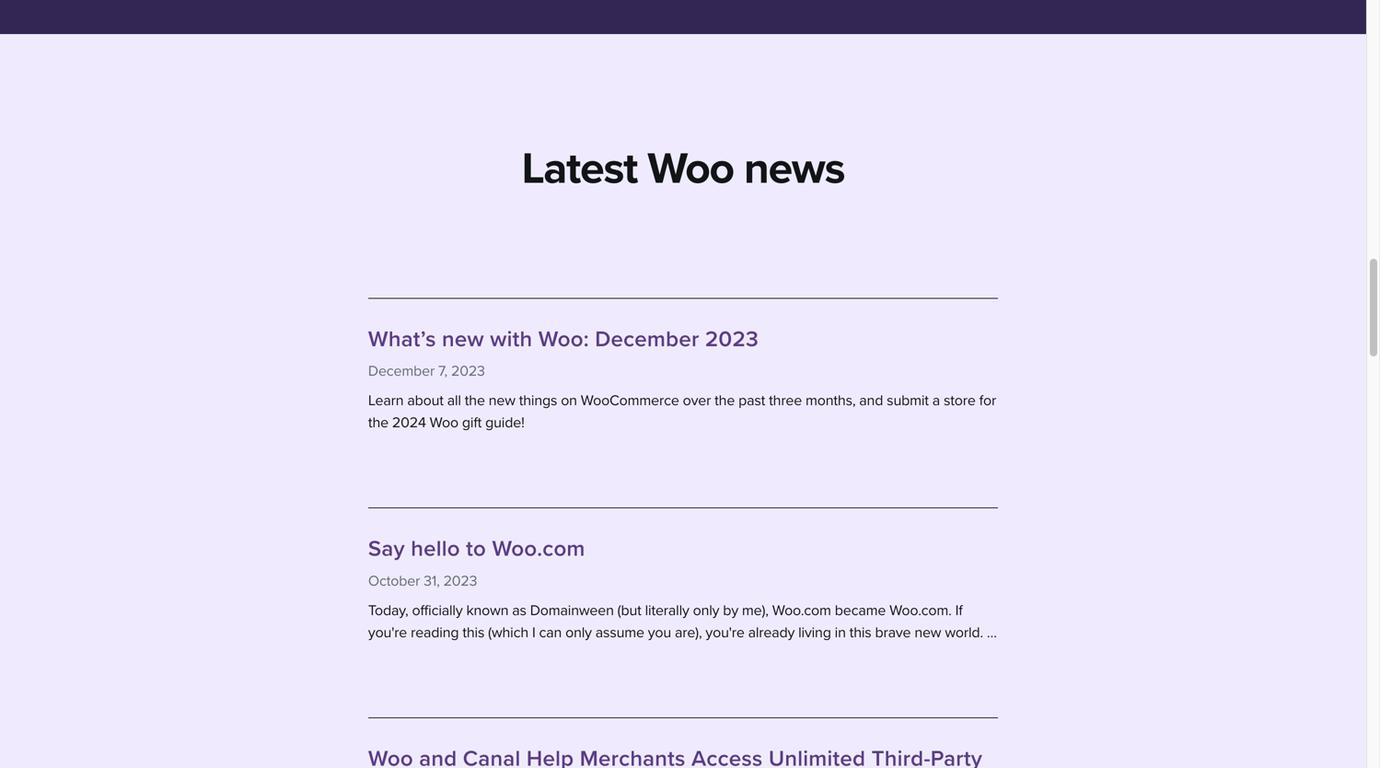 Task type: vqa. For each thing, say whether or not it's contained in the screenshot.
"with"
yes



Task type: describe. For each thing, give the bounding box(es) containing it.
became
[[835, 602, 886, 619]]

october
[[368, 572, 420, 590]]

woo.com inside say hello to woo.com link
[[492, 536, 586, 563]]

if
[[956, 602, 963, 619]]

i
[[532, 624, 536, 642]]

and
[[860, 392, 884, 410]]

known
[[467, 602, 509, 619]]

7,
[[439, 363, 448, 380]]

say hello to woo.com link
[[368, 536, 999, 563]]

1 horizontal spatial only
[[693, 602, 720, 619]]

0 horizontal spatial the
[[368, 414, 389, 432]]

october 31, 2023
[[368, 572, 478, 590]]

woo inside learn about all the new things on woocommerce over the past three months, and submit a store for the 2024 woo gift guide!
[[430, 414, 459, 432]]

officially
[[412, 602, 463, 619]]

on
[[561, 392, 577, 410]]

me),
[[742, 602, 769, 619]]

store
[[944, 392, 976, 410]]

woo.com inside today, officially known as domainween (but literally only by me), woo.com became woo.com. if you're reading this (which i can only assume you are), you're already living in this brave new world. …
[[773, 602, 832, 619]]

woocommerce
[[581, 392, 680, 410]]

news
[[744, 142, 845, 195]]

1 this from the left
[[463, 624, 485, 642]]

latest
[[522, 142, 638, 195]]

a
[[933, 392, 941, 410]]

woo.com.
[[890, 602, 952, 619]]

hello
[[411, 536, 460, 563]]

living
[[799, 624, 832, 642]]

to
[[466, 536, 486, 563]]

what's new with woo: december 2023
[[368, 326, 759, 353]]

already
[[749, 624, 795, 642]]

2023 for say hello to woo.com
[[444, 572, 478, 590]]

woo:
[[539, 326, 589, 353]]

…
[[987, 624, 997, 642]]

2 you're from the left
[[706, 624, 745, 642]]

are),
[[675, 624, 702, 642]]

domainween
[[530, 602, 614, 619]]

for
[[980, 392, 997, 410]]



Task type: locate. For each thing, give the bounding box(es) containing it.
december
[[595, 326, 700, 353], [368, 363, 435, 380]]

only down domainween
[[566, 624, 592, 642]]

about
[[408, 392, 444, 410]]

new up the 7,
[[442, 326, 484, 353]]

december up woocommerce
[[595, 326, 700, 353]]

1 vertical spatial new
[[489, 392, 516, 410]]

1 horizontal spatial the
[[465, 392, 485, 410]]

0 vertical spatial woo.com
[[492, 536, 586, 563]]

2024
[[392, 414, 426, 432]]

0 vertical spatial december
[[595, 326, 700, 353]]

woo
[[648, 142, 734, 195], [430, 414, 459, 432]]

say
[[368, 536, 405, 563]]

latest woo news
[[522, 142, 845, 195]]

past
[[739, 392, 766, 410]]

2023 for what's new with woo: december 2023
[[451, 363, 485, 380]]

today,
[[368, 602, 409, 619]]

what's
[[368, 326, 436, 353]]

2023 up past
[[706, 326, 759, 353]]

december down what's
[[368, 363, 435, 380]]

what's new with woo: december 2023 link
[[368, 326, 999, 353]]

2023 right 31,
[[444, 572, 478, 590]]

1 horizontal spatial woo.com
[[773, 602, 832, 619]]

woo.com up living
[[773, 602, 832, 619]]

(which
[[488, 624, 529, 642]]

only
[[693, 602, 720, 619], [566, 624, 592, 642]]

assume
[[596, 624, 645, 642]]

you
[[648, 624, 672, 642]]

this right "in"
[[850, 624, 872, 642]]

1 vertical spatial 2023
[[451, 363, 485, 380]]

three
[[769, 392, 802, 410]]

guide!
[[486, 414, 525, 432]]

0 horizontal spatial this
[[463, 624, 485, 642]]

new down 'woo.com.'
[[915, 624, 942, 642]]

1 horizontal spatial december
[[595, 326, 700, 353]]

reading
[[411, 624, 459, 642]]

woo.com right to
[[492, 536, 586, 563]]

the right all
[[465, 392, 485, 410]]

0 horizontal spatial december
[[368, 363, 435, 380]]

0 vertical spatial woo
[[648, 142, 734, 195]]

1 horizontal spatial woo
[[648, 142, 734, 195]]

2 vertical spatial 2023
[[444, 572, 478, 590]]

1 vertical spatial december
[[368, 363, 435, 380]]

things
[[519, 392, 558, 410]]

new
[[442, 326, 484, 353], [489, 392, 516, 410], [915, 624, 942, 642]]

submit
[[887, 392, 929, 410]]

this down known
[[463, 624, 485, 642]]

1 horizontal spatial you're
[[706, 624, 745, 642]]

this
[[463, 624, 485, 642], [850, 624, 872, 642]]

today, officially known as domainween (but literally only by me), woo.com became woo.com. if you're reading this (which i can only assume you are), you're already living in this brave new world. …
[[368, 602, 997, 642]]

learn
[[368, 392, 404, 410]]

2 horizontal spatial the
[[715, 392, 735, 410]]

as
[[512, 602, 527, 619]]

woo.com
[[492, 536, 586, 563], [773, 602, 832, 619]]

1 horizontal spatial new
[[489, 392, 516, 410]]

the
[[465, 392, 485, 410], [715, 392, 735, 410], [368, 414, 389, 432]]

1 vertical spatial woo
[[430, 414, 459, 432]]

all
[[447, 392, 461, 410]]

world.
[[946, 624, 984, 642]]

literally
[[645, 602, 690, 619]]

0 horizontal spatial you're
[[368, 624, 407, 642]]

0 horizontal spatial woo
[[430, 414, 459, 432]]

new inside today, officially known as domainween (but literally only by me), woo.com became woo.com. if you're reading this (which i can only assume you are), you're already living in this brave new world. …
[[915, 624, 942, 642]]

2023
[[706, 326, 759, 353], [451, 363, 485, 380], [444, 572, 478, 590]]

new up guide!
[[489, 392, 516, 410]]

2 vertical spatial new
[[915, 624, 942, 642]]

brave
[[876, 624, 911, 642]]

1 horizontal spatial this
[[850, 624, 872, 642]]

(but
[[618, 602, 642, 619]]

december 7, 2023
[[368, 363, 485, 380]]

0 vertical spatial new
[[442, 326, 484, 353]]

only left the by
[[693, 602, 720, 619]]

0 horizontal spatial new
[[442, 326, 484, 353]]

0 horizontal spatial only
[[566, 624, 592, 642]]

31,
[[424, 572, 440, 590]]

you're down the by
[[706, 624, 745, 642]]

0 vertical spatial 2023
[[706, 326, 759, 353]]

you're
[[368, 624, 407, 642], [706, 624, 745, 642]]

in
[[835, 624, 846, 642]]

1 vertical spatial woo.com
[[773, 602, 832, 619]]

over
[[683, 392, 711, 410]]

2023 right the 7,
[[451, 363, 485, 380]]

0 vertical spatial only
[[693, 602, 720, 619]]

can
[[539, 624, 562, 642]]

the left past
[[715, 392, 735, 410]]

learn about all the new things on woocommerce over the past three months, and submit a store for the 2024 woo gift guide!
[[368, 392, 997, 432]]

you're down today,
[[368, 624, 407, 642]]

say hello to woo.com
[[368, 536, 586, 563]]

gift
[[462, 414, 482, 432]]

1 vertical spatial only
[[566, 624, 592, 642]]

the down learn
[[368, 414, 389, 432]]

0 horizontal spatial woo.com
[[492, 536, 586, 563]]

2 this from the left
[[850, 624, 872, 642]]

with
[[490, 326, 533, 353]]

2 horizontal spatial new
[[915, 624, 942, 642]]

months,
[[806, 392, 856, 410]]

new inside learn about all the new things on woocommerce over the past three months, and submit a store for the 2024 woo gift guide!
[[489, 392, 516, 410]]

by
[[723, 602, 739, 619]]

1 you're from the left
[[368, 624, 407, 642]]



